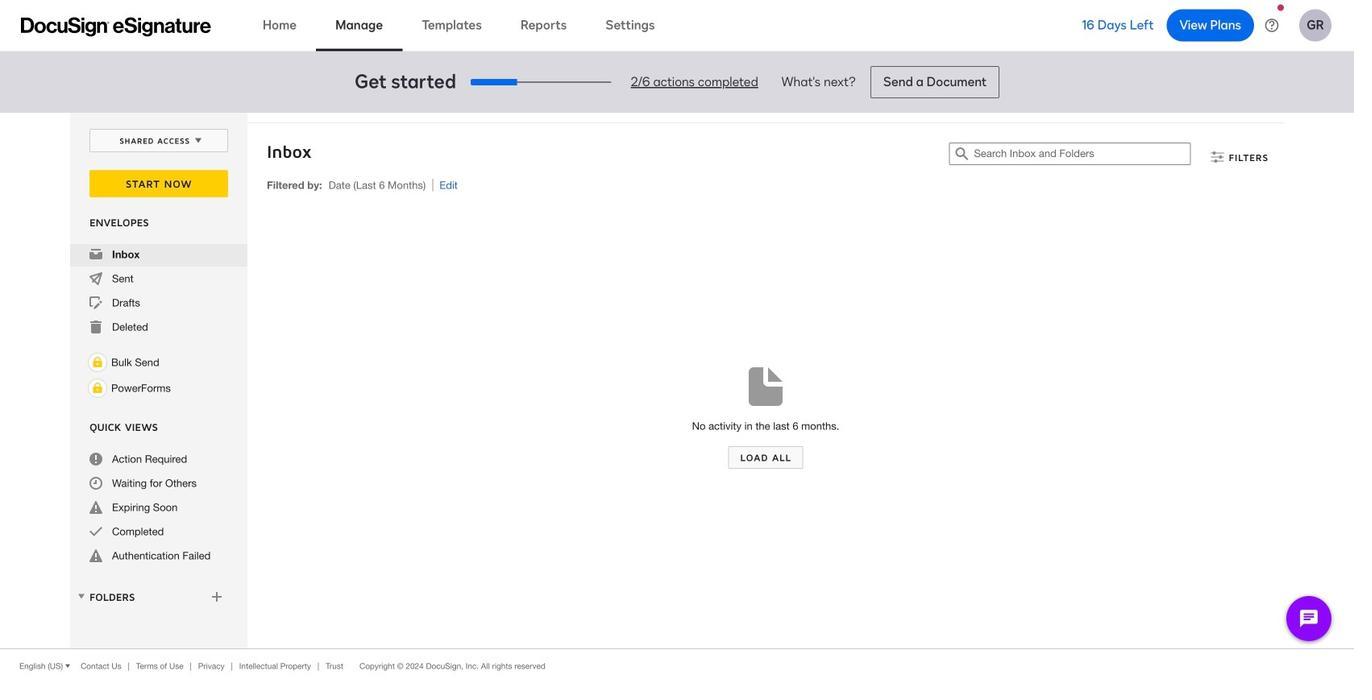 Task type: describe. For each thing, give the bounding box(es) containing it.
view folders image
[[75, 591, 88, 603]]

inbox image
[[90, 248, 102, 261]]

draft image
[[90, 297, 102, 310]]

action required image
[[90, 453, 102, 466]]

clock image
[[90, 477, 102, 490]]

sent image
[[90, 273, 102, 285]]



Task type: locate. For each thing, give the bounding box(es) containing it.
docusign esignature image
[[21, 17, 211, 37]]

trash image
[[90, 321, 102, 334]]

more info region
[[0, 649, 1355, 684]]

secondary navigation region
[[70, 113, 1289, 649]]

lock image
[[88, 379, 107, 398]]

alert image
[[90, 502, 102, 514]]

Search Inbox and Folders text field
[[975, 144, 1191, 165]]

lock image
[[88, 353, 107, 373]]

completed image
[[90, 526, 102, 539]]

alert image
[[90, 550, 102, 563]]



Task type: vqa. For each thing, say whether or not it's contained in the screenshot.
text box
no



